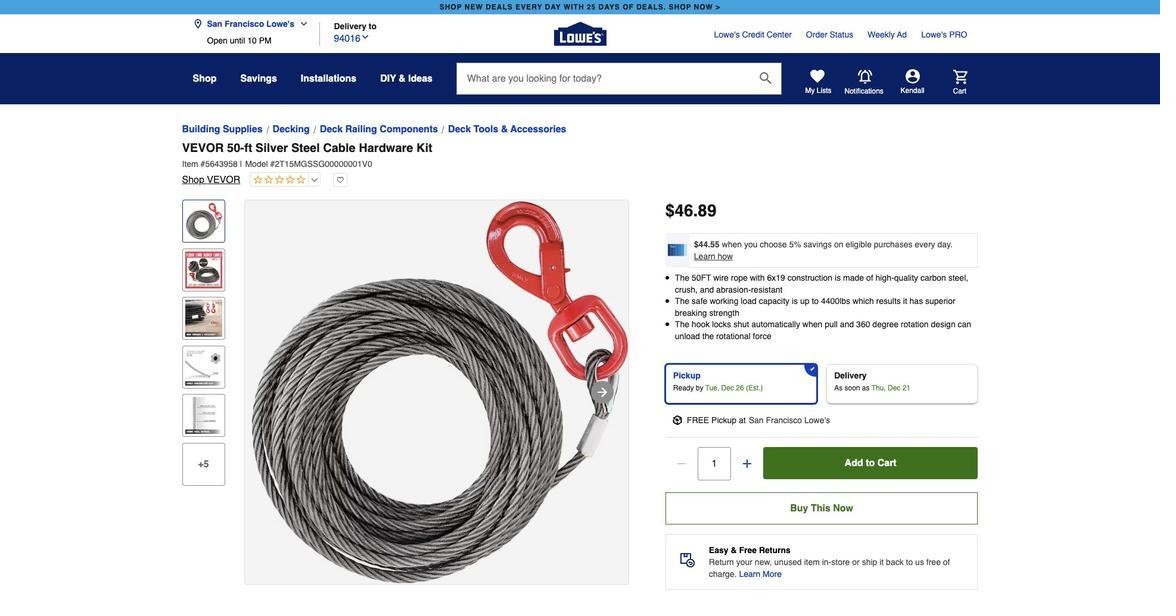 Task type: vqa. For each thing, say whether or not it's contained in the screenshot.
'CAMERA' image
yes



Task type: describe. For each thing, give the bounding box(es) containing it.
heart outline image
[[333, 173, 348, 187]]

on
[[835, 240, 844, 249]]

1 shop from the left
[[440, 3, 462, 11]]

25
[[587, 3, 596, 11]]

francisco inside button
[[225, 19, 264, 29]]

components
[[380, 124, 438, 135]]

deck tools & accessories link
[[448, 122, 567, 137]]

tools
[[474, 124, 499, 135]]

1 horizontal spatial and
[[840, 320, 854, 329]]

carbon
[[921, 273, 947, 283]]

the 50ft wire rope with 6x19 construction is made of high-quality carbon steel, crush, and abrasion-resistant the safe working load capacity is up to 4400lbs which results it has superior breaking strength the hook locks shut automatically when pull and 360 degree rotation design can unload the rotational force
[[675, 273, 972, 341]]

360
[[857, 320, 871, 329]]

it inside easy & free returns return your new, unused item in-store or ship it back to us free of charge.
[[880, 557, 884, 567]]

or
[[853, 557, 860, 567]]

50-
[[227, 141, 244, 155]]

deck for deck tools & accessories
[[448, 124, 471, 135]]

of inside easy & free returns return your new, unused item in-store or ship it back to us free of charge.
[[944, 557, 951, 567]]

supplies
[[223, 124, 263, 135]]

to inside the 50ft wire rope with 6x19 construction is made of high-quality carbon steel, crush, and abrasion-resistant the safe working load capacity is up to 4400lbs which results it has superior breaking strength the hook locks shut automatically when pull and 360 degree rotation design can unload the rotational force
[[812, 296, 819, 306]]

vevor  #2t15mgssg00000001v0 - thumbnail3 image
[[185, 300, 222, 337]]

savings
[[804, 240, 832, 249]]

vevor  #2t15mgssg00000001v0 - thumbnail5 image
[[185, 397, 222, 434]]

weekly ad
[[868, 30, 907, 39]]

to inside button
[[866, 458, 875, 468]]

installations button
[[301, 68, 357, 89]]

wire
[[714, 273, 729, 283]]

add
[[845, 458, 864, 468]]

6x19
[[767, 273, 786, 283]]

ad
[[897, 30, 907, 39]]

you
[[745, 240, 758, 249]]

steel,
[[949, 273, 969, 283]]

savings button
[[241, 68, 277, 89]]

item
[[182, 159, 198, 169]]

san francisco lowe's button
[[193, 12, 314, 36]]

by
[[696, 384, 704, 392]]

deck tools & accessories
[[448, 124, 567, 135]]

rotational
[[717, 331, 751, 341]]

free
[[687, 415, 710, 425]]

>
[[716, 3, 721, 11]]

weekly ad link
[[868, 29, 907, 41]]

cart inside button
[[878, 458, 897, 468]]

locks
[[712, 320, 731, 329]]

cart button
[[937, 69, 968, 96]]

1 vertical spatial vevor
[[207, 175, 240, 185]]

automatically
[[752, 320, 801, 329]]

order status link
[[806, 29, 854, 41]]

with
[[564, 3, 585, 11]]

ship
[[862, 557, 878, 567]]

building
[[182, 124, 220, 135]]

capacity
[[759, 296, 790, 306]]

status
[[830, 30, 854, 39]]

silver
[[256, 141, 288, 155]]

kit
[[417, 141, 433, 155]]

arrow right image
[[595, 385, 610, 399]]

free
[[739, 545, 757, 555]]

more
[[763, 569, 782, 579]]

camera image
[[764, 73, 776, 85]]

50ft
[[692, 273, 711, 283]]

89
[[698, 201, 717, 220]]

resistant
[[751, 285, 783, 294]]

learn how button
[[694, 250, 733, 262]]

Search Query text field
[[457, 63, 728, 94]]

diy & ideas button
[[380, 68, 433, 89]]

decking
[[273, 124, 310, 135]]

lowe's inside button
[[267, 19, 294, 29]]

2 shop from the left
[[669, 3, 692, 11]]

1 vertical spatial san
[[749, 415, 764, 425]]

deals.
[[637, 3, 667, 11]]

3 the from the top
[[675, 320, 690, 329]]

94016 button
[[334, 30, 370, 46]]

add to cart button
[[764, 447, 979, 479]]

vevor  #2t15mgssg00000001v0 image
[[245, 200, 629, 584]]

how
[[718, 252, 733, 261]]

construction
[[788, 273, 833, 283]]

lists
[[817, 86, 832, 95]]

pickup inside pickup ready by tue, dec 26 (est.)
[[674, 371, 701, 380]]

|
[[240, 159, 242, 169]]

option group containing pickup
[[661, 359, 983, 408]]

pickup image
[[673, 415, 682, 425]]

ready
[[674, 384, 694, 392]]

.
[[694, 201, 698, 220]]

+5 button
[[182, 443, 225, 486]]

4400lbs
[[821, 296, 851, 306]]

ideas
[[408, 73, 433, 84]]

item number 5 6 4 3 9 5 8 and model number 2 t 1 5 m g s s g 0 0 0 0 0 0 0 1 v 0 element
[[182, 158, 979, 170]]

2 # from the left
[[270, 159, 275, 169]]

thu,
[[872, 384, 886, 392]]

diy
[[380, 73, 396, 84]]

railing
[[345, 124, 377, 135]]

deck railing components link
[[320, 122, 438, 137]]

shop for shop
[[193, 73, 217, 84]]

san francisco lowe's
[[207, 19, 294, 29]]

26
[[736, 384, 744, 392]]

1 horizontal spatial pickup
[[712, 415, 737, 425]]

now
[[694, 3, 714, 11]]

days
[[599, 3, 620, 11]]

soon
[[845, 384, 861, 392]]

dec inside delivery as soon as thu, dec 21
[[888, 384, 901, 392]]

every
[[915, 240, 936, 249]]

easy
[[709, 545, 729, 555]]

when inside the $44.55 when you choose 5% savings on eligible purchases every day. learn how
[[722, 240, 742, 249]]

open until 10 pm
[[207, 36, 272, 45]]

minus image
[[676, 458, 688, 469]]

item
[[804, 557, 820, 567]]

my lists link
[[806, 69, 832, 95]]

rotation
[[901, 320, 929, 329]]

my lists
[[806, 86, 832, 95]]

model
[[245, 159, 268, 169]]

shop new deals every day with 25 days of deals. shop now > link
[[437, 0, 723, 14]]

lowe's home improvement logo image
[[554, 7, 607, 60]]

of inside the 50ft wire rope with 6x19 construction is made of high-quality carbon steel, crush, and abrasion-resistant the safe working load capacity is up to 4400lbs which results it has superior breaking strength the hook locks shut automatically when pull and 360 degree rotation design can unload the rotational force
[[867, 273, 874, 283]]

cart inside 'button'
[[954, 87, 967, 95]]

unused
[[775, 557, 802, 567]]



Task type: locate. For each thing, give the bounding box(es) containing it.
0 vertical spatial shop
[[193, 73, 217, 84]]

crush,
[[675, 285, 698, 294]]

shop down open
[[193, 73, 217, 84]]

0 horizontal spatial chevron down image
[[294, 19, 309, 29]]

1 vertical spatial is
[[792, 296, 798, 306]]

deals
[[486, 3, 513, 11]]

1 horizontal spatial learn
[[739, 569, 761, 579]]

2 the from the top
[[675, 296, 690, 306]]

delivery up soon
[[835, 371, 867, 380]]

lowe's home improvement cart image
[[954, 69, 968, 84]]

1 vertical spatial it
[[880, 557, 884, 567]]

the
[[703, 331, 714, 341]]

2 vertical spatial the
[[675, 320, 690, 329]]

1 vertical spatial the
[[675, 296, 690, 306]]

deck
[[320, 124, 343, 135], [448, 124, 471, 135]]

francisco right "at"
[[766, 415, 802, 425]]

as
[[863, 384, 870, 392]]

shop button
[[193, 68, 217, 89]]

cable
[[323, 141, 356, 155]]

learn down the $44.55
[[694, 252, 716, 261]]

force
[[753, 331, 772, 341]]

& inside easy & free returns return your new, unused item in-store or ship it back to us free of charge.
[[731, 545, 737, 555]]

2 deck from the left
[[448, 124, 471, 135]]

1 horizontal spatial cart
[[954, 87, 967, 95]]

0 horizontal spatial of
[[867, 273, 874, 283]]

1 the from the top
[[675, 273, 690, 283]]

us
[[916, 557, 925, 567]]

0 vertical spatial the
[[675, 273, 690, 283]]

vevor  #2t15mgssg00000001v0 - thumbnail image
[[185, 203, 222, 240]]

of right free
[[944, 557, 951, 567]]

# right item
[[201, 159, 205, 169]]

learn down your
[[739, 569, 761, 579]]

21
[[903, 384, 911, 392]]

steel
[[291, 141, 320, 155]]

return
[[709, 557, 734, 567]]

has
[[910, 296, 924, 306]]

buy this now button
[[666, 492, 979, 524]]

notifications
[[845, 87, 884, 95]]

0 vertical spatial chevron down image
[[294, 19, 309, 29]]

shop down item
[[182, 175, 204, 185]]

delivery for to
[[334, 21, 367, 31]]

vevor 50-ft silver steel cable hardware kit item # 5643958 | model # 2t15mgssg00000001v0
[[182, 141, 433, 169]]

delivery inside delivery as soon as thu, dec 21
[[835, 371, 867, 380]]

results
[[877, 296, 901, 306]]

is
[[835, 273, 841, 283], [792, 296, 798, 306]]

1 horizontal spatial it
[[904, 296, 908, 306]]

deck for deck railing components
[[320, 124, 343, 135]]

1 horizontal spatial &
[[501, 124, 508, 135]]

the
[[675, 273, 690, 283], [675, 296, 690, 306], [675, 320, 690, 329]]

1 vertical spatial francisco
[[766, 415, 802, 425]]

0 horizontal spatial when
[[722, 240, 742, 249]]

&
[[399, 73, 406, 84], [501, 124, 508, 135], [731, 545, 737, 555]]

1 horizontal spatial of
[[944, 557, 951, 567]]

vevor inside 'vevor 50-ft silver steel cable hardware kit item # 5643958 | model # 2t15mgssg00000001v0'
[[182, 141, 224, 155]]

0 vertical spatial delivery
[[334, 21, 367, 31]]

chevron down image
[[294, 19, 309, 29], [361, 32, 370, 41]]

when inside the 50ft wire rope with 6x19 construction is made of high-quality carbon steel, crush, and abrasion-resistant the safe working load capacity is up to 4400lbs which results it has superior breaking strength the hook locks shut automatically when pull and 360 degree rotation design can unload the rotational force
[[803, 320, 823, 329]]

safe
[[692, 296, 708, 306]]

francisco up open until 10 pm on the left top of the page
[[225, 19, 264, 29]]

charge.
[[709, 569, 737, 579]]

0 vertical spatial san
[[207, 19, 222, 29]]

is left the up
[[792, 296, 798, 306]]

when up how
[[722, 240, 742, 249]]

buy
[[791, 503, 809, 514]]

& left free
[[731, 545, 737, 555]]

chevron down image inside 94016 button
[[361, 32, 370, 41]]

vevor down building
[[182, 141, 224, 155]]

savings
[[241, 73, 277, 84]]

1 vertical spatial of
[[944, 557, 951, 567]]

building supplies
[[182, 124, 263, 135]]

0 horizontal spatial delivery
[[334, 21, 367, 31]]

$ 46 . 89
[[666, 201, 717, 220]]

the down crush,
[[675, 296, 690, 306]]

2 horizontal spatial &
[[731, 545, 737, 555]]

cart down lowe's home improvement cart icon
[[954, 87, 967, 95]]

is left made
[[835, 273, 841, 283]]

# down silver
[[270, 159, 275, 169]]

1 vertical spatial shop
[[182, 175, 204, 185]]

1 horizontal spatial francisco
[[766, 415, 802, 425]]

0 vertical spatial cart
[[954, 87, 967, 95]]

this
[[811, 503, 831, 514]]

and
[[700, 285, 714, 294], [840, 320, 854, 329]]

quality
[[895, 273, 919, 283]]

installations
[[301, 73, 357, 84]]

1 deck from the left
[[320, 124, 343, 135]]

purchases
[[874, 240, 913, 249]]

+5
[[198, 459, 209, 470]]

store
[[832, 557, 850, 567]]

2t15mgssg00000001v0
[[275, 159, 372, 169]]

& inside button
[[399, 73, 406, 84]]

dec left 21
[[888, 384, 901, 392]]

0 vertical spatial and
[[700, 285, 714, 294]]

building supplies link
[[182, 122, 263, 137]]

1 vertical spatial pickup
[[712, 415, 737, 425]]

1 vertical spatial learn
[[739, 569, 761, 579]]

new
[[465, 3, 483, 11]]

0 vertical spatial it
[[904, 296, 908, 306]]

cart right add
[[878, 458, 897, 468]]

0 vertical spatial when
[[722, 240, 742, 249]]

2 dec from the left
[[888, 384, 901, 392]]

breaking
[[675, 308, 707, 318]]

free
[[927, 557, 941, 567]]

san right "at"
[[749, 415, 764, 425]]

1 horizontal spatial when
[[803, 320, 823, 329]]

plus image
[[741, 458, 753, 469]]

back
[[887, 557, 904, 567]]

shop vevor
[[182, 175, 240, 185]]

vevor
[[182, 141, 224, 155], [207, 175, 240, 185]]

new,
[[755, 557, 772, 567]]

shop left new
[[440, 3, 462, 11]]

None search field
[[457, 63, 782, 104]]

it inside the 50ft wire rope with 6x19 construction is made of high-quality carbon steel, crush, and abrasion-resistant the safe working load capacity is up to 4400lbs which results it has superior breaking strength the hook locks shut automatically when pull and 360 degree rotation design can unload the rotational force
[[904, 296, 908, 306]]

0 horizontal spatial &
[[399, 73, 406, 84]]

unload
[[675, 331, 700, 341]]

0 horizontal spatial it
[[880, 557, 884, 567]]

add to cart
[[845, 458, 897, 468]]

1 horizontal spatial shop
[[669, 3, 692, 11]]

2 vertical spatial &
[[731, 545, 737, 555]]

working
[[710, 296, 739, 306]]

1 vertical spatial cart
[[878, 458, 897, 468]]

learn
[[694, 252, 716, 261], [739, 569, 761, 579]]

0 vertical spatial pickup
[[674, 371, 701, 380]]

$
[[666, 201, 675, 220]]

0 horizontal spatial pickup
[[674, 371, 701, 380]]

the up crush,
[[675, 273, 690, 283]]

0 horizontal spatial san
[[207, 19, 222, 29]]

& for easy
[[731, 545, 737, 555]]

94016
[[334, 33, 361, 44]]

lowe's credit center
[[715, 30, 792, 39]]

1 horizontal spatial dec
[[888, 384, 901, 392]]

0 vertical spatial &
[[399, 73, 406, 84]]

pull
[[825, 320, 838, 329]]

1 vertical spatial and
[[840, 320, 854, 329]]

up
[[801, 296, 810, 306]]

0 vertical spatial vevor
[[182, 141, 224, 155]]

1 vertical spatial chevron down image
[[361, 32, 370, 41]]

0 horizontal spatial cart
[[878, 458, 897, 468]]

vevor  #2t15mgssg00000001v0 - thumbnail2 image
[[185, 251, 222, 288]]

10
[[248, 36, 257, 45]]

0 vertical spatial is
[[835, 273, 841, 283]]

day
[[545, 3, 561, 11]]

delivery
[[334, 21, 367, 31], [835, 371, 867, 380]]

delivery up "94016" on the left top of the page
[[334, 21, 367, 31]]

0 vertical spatial of
[[867, 273, 874, 283]]

0 horizontal spatial deck
[[320, 124, 343, 135]]

which
[[853, 296, 874, 306]]

0 horizontal spatial shop
[[440, 3, 462, 11]]

deck left tools
[[448, 124, 471, 135]]

zero stars image
[[251, 175, 306, 186]]

pickup up ready
[[674, 371, 701, 380]]

learn inside the $44.55 when you choose 5% savings on eligible purchases every day. learn how
[[694, 252, 716, 261]]

0 horizontal spatial is
[[792, 296, 798, 306]]

deck up cable
[[320, 124, 343, 135]]

1 dec from the left
[[722, 384, 734, 392]]

when left pull
[[803, 320, 823, 329]]

pickup left "at"
[[712, 415, 737, 425]]

shop
[[440, 3, 462, 11], [669, 3, 692, 11]]

1 horizontal spatial chevron down image
[[361, 32, 370, 41]]

1 vertical spatial &
[[501, 124, 508, 135]]

dec left 26 on the right of the page
[[722, 384, 734, 392]]

learn more
[[739, 569, 782, 579]]

0 horizontal spatial francisco
[[225, 19, 264, 29]]

1 horizontal spatial san
[[749, 415, 764, 425]]

san up open
[[207, 19, 222, 29]]

delivery for as
[[835, 371, 867, 380]]

load
[[741, 296, 757, 306]]

easy & free returns return your new, unused item in-store or ship it back to us free of charge.
[[709, 545, 951, 579]]

free pickup at san francisco lowe's
[[687, 415, 831, 425]]

Stepper number input field with increment and decrement buttons number field
[[698, 447, 731, 480]]

lowe's home improvement lists image
[[810, 69, 825, 83]]

0 horizontal spatial dec
[[722, 384, 734, 392]]

open
[[207, 36, 228, 45]]

pm
[[259, 36, 272, 45]]

with
[[750, 273, 765, 283]]

to inside easy & free returns return your new, unused item in-store or ship it back to us free of charge.
[[906, 557, 913, 567]]

option group
[[661, 359, 983, 408]]

0 vertical spatial francisco
[[225, 19, 264, 29]]

vevor  #2t15mgssg00000001v0 - thumbnail4 image
[[185, 349, 222, 386]]

1 vertical spatial delivery
[[835, 371, 867, 380]]

0 horizontal spatial learn
[[694, 252, 716, 261]]

the up the unload
[[675, 320, 690, 329]]

lowe's pro link
[[922, 29, 968, 41]]

location image
[[193, 19, 202, 29]]

dec inside pickup ready by tue, dec 26 (est.)
[[722, 384, 734, 392]]

cart
[[954, 87, 967, 95], [878, 458, 897, 468]]

san inside san francisco lowe's button
[[207, 19, 222, 29]]

vevor down 5643958
[[207, 175, 240, 185]]

1 horizontal spatial #
[[270, 159, 275, 169]]

learn more link
[[739, 568, 782, 580]]

1 vertical spatial when
[[803, 320, 823, 329]]

lowe's home improvement notification center image
[[858, 69, 872, 84]]

credit
[[743, 30, 765, 39]]

pro
[[950, 30, 968, 39]]

0 vertical spatial learn
[[694, 252, 716, 261]]

1 horizontal spatial is
[[835, 273, 841, 283]]

it right the ship at the bottom of the page
[[880, 557, 884, 567]]

and right pull
[[840, 320, 854, 329]]

choose
[[760, 240, 787, 249]]

strength
[[710, 308, 740, 318]]

& right tools
[[501, 124, 508, 135]]

& for diy
[[399, 73, 406, 84]]

1 # from the left
[[201, 159, 205, 169]]

& right "diy" on the top left
[[399, 73, 406, 84]]

san
[[207, 19, 222, 29], [749, 415, 764, 425]]

and down 50ft
[[700, 285, 714, 294]]

of left high-
[[867, 273, 874, 283]]

0 horizontal spatial #
[[201, 159, 205, 169]]

it left has
[[904, 296, 908, 306]]

shop left now
[[669, 3, 692, 11]]

1 horizontal spatial deck
[[448, 124, 471, 135]]

0 horizontal spatial and
[[700, 285, 714, 294]]

can
[[958, 320, 972, 329]]

accessories
[[511, 124, 567, 135]]

1 horizontal spatial delivery
[[835, 371, 867, 380]]

superior
[[926, 296, 956, 306]]

lowe's pro
[[922, 30, 968, 39]]

shop for shop vevor
[[182, 175, 204, 185]]



